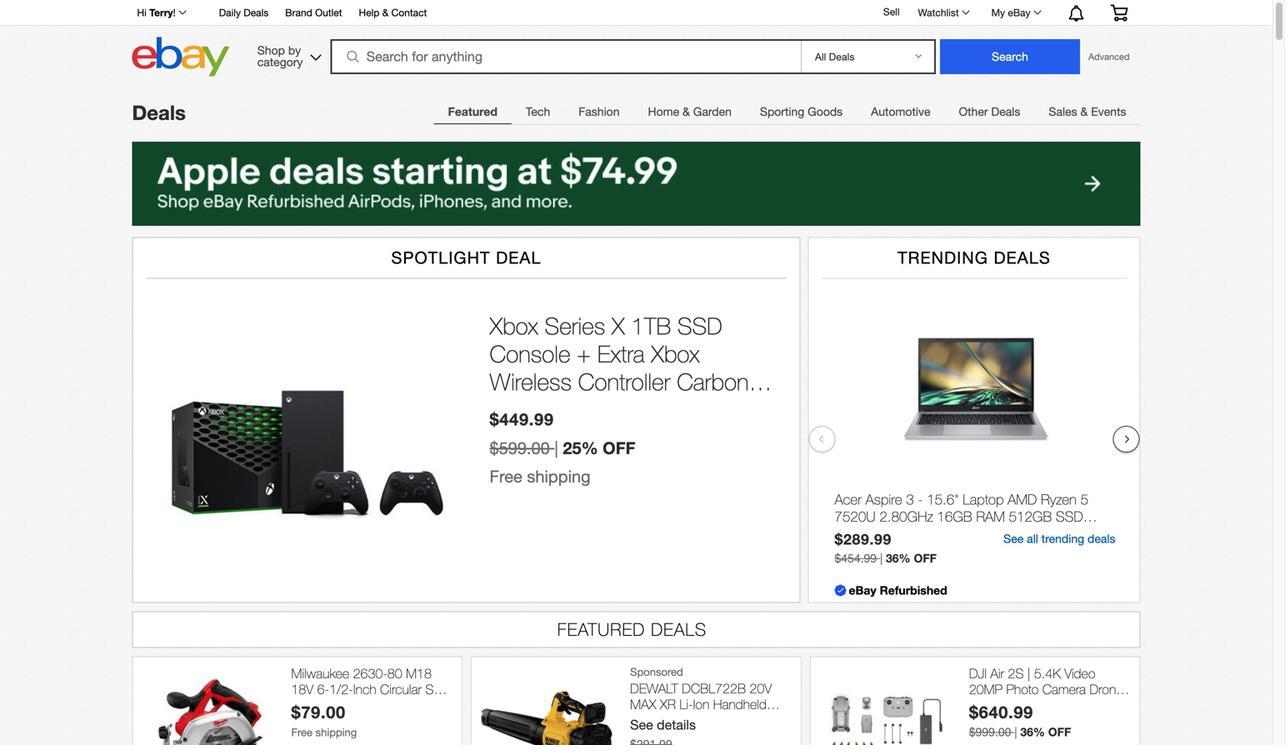 Task type: describe. For each thing, give the bounding box(es) containing it.
deals for daily deals
[[244, 7, 269, 18]]

7520u
[[835, 508, 876, 525]]

15.6"
[[927, 491, 959, 508]]

+
[[577, 340, 591, 368]]

sales & events link
[[1035, 95, 1141, 128]]

shop by category
[[257, 43, 303, 69]]

$454.99
[[835, 552, 877, 565]]

$999.00
[[970, 726, 1012, 739]]

0 horizontal spatial ebay
[[849, 584, 877, 597]]

see for see all trending deals
[[1004, 532, 1024, 546]]

acer aspire 3 - 15.6" laptop amd ryzen 5 7520u 2.80ghz 16gb ram 512gb ssd w11h
[[835, 491, 1089, 542]]

help & contact link
[[359, 4, 427, 23]]

terry
[[149, 7, 173, 18]]

none submit inside shop by category banner
[[940, 39, 1081, 74]]

featured for featured
[[448, 105, 498, 118]]

my ebay link
[[983, 3, 1049, 23]]

saw
[[426, 682, 450, 697]]

5
[[1081, 491, 1089, 508]]

category
[[257, 55, 303, 69]]

2.80ghz
[[880, 508, 934, 525]]

by
[[288, 43, 301, 57]]

sales & events
[[1049, 105, 1127, 118]]

$449.99
[[490, 409, 554, 429]]

dewalt
[[630, 681, 679, 696]]

(dji-
[[970, 698, 995, 713]]

see all trending deals
[[1004, 532, 1116, 546]]

m18
[[406, 666, 432, 681]]

advanced
[[1089, 51, 1130, 62]]

xr
[[660, 697, 676, 712]]

milwaukee
[[291, 666, 350, 681]]

goods
[[808, 105, 843, 118]]

only)
[[701, 713, 729, 728]]

see details link
[[630, 718, 696, 733]]

w11h
[[835, 525, 873, 542]]

!
[[173, 7, 176, 18]]

laptop
[[963, 491, 1004, 508]]

outlet
[[315, 7, 342, 18]]

free shipping
[[490, 467, 591, 487]]

home & garden link
[[634, 95, 746, 128]]

spotlight deal
[[391, 248, 542, 268]]

16gb
[[938, 508, 973, 525]]

reconditioned
[[329, 698, 409, 713]]

3
[[907, 491, 914, 508]]

trending deals
[[898, 248, 1051, 268]]

ssd inside acer aspire 3 - 15.6" laptop amd ryzen 5 7520u 2.80ghz 16gb ram 512gb ssd w11h
[[1056, 508, 1084, 525]]

amd
[[1008, 491, 1038, 508]]

| inside $640.99 $999.00 | 36% off
[[1015, 726, 1018, 739]]

your shopping cart image
[[1110, 4, 1129, 21]]

2630-
[[353, 666, 388, 681]]

other deals link
[[945, 95, 1035, 128]]

(tool
[[672, 713, 697, 728]]

sell link
[[876, 6, 908, 18]]

air
[[991, 666, 1005, 681]]

daily deals
[[219, 7, 269, 18]]

1 horizontal spatial free
[[490, 467, 523, 487]]

ryzen
[[1041, 491, 1077, 508]]

acer
[[835, 491, 862, 508]]

deals link
[[132, 100, 186, 124]]

new
[[630, 729, 656, 745]]

$640.99
[[970, 703, 1034, 723]]

$79.00
[[291, 703, 346, 723]]

1 horizontal spatial xbox
[[651, 340, 700, 368]]

shop by category banner
[[128, 0, 1141, 81]]

x
[[612, 312, 625, 340]]

refurbished)
[[995, 698, 1065, 713]]

xbox series x 1tb ssd console + extra xbox wireless controller carbon black link
[[490, 312, 783, 424]]

inch
[[353, 682, 377, 697]]

ebay refurbished
[[849, 584, 948, 597]]

all
[[1027, 532, 1039, 546]]

ebay inside the account navigation
[[1008, 7, 1031, 18]]

photo
[[1007, 682, 1039, 697]]

automotive
[[871, 105, 931, 118]]

free inside $79.00 free shipping
[[291, 726, 313, 739]]

hi
[[137, 7, 147, 18]]

dji
[[970, 666, 987, 681]]

1/2-
[[329, 682, 353, 697]]

menu bar containing featured
[[434, 94, 1141, 128]]

sporting goods
[[760, 105, 843, 118]]

aspire
[[866, 491, 903, 508]]

automotive link
[[857, 95, 945, 128]]

featured deals
[[558, 619, 707, 640]]

sell
[[884, 6, 900, 18]]

deals for other deals
[[992, 105, 1021, 118]]

| right $454.99
[[880, 552, 883, 565]]

1tb
[[631, 312, 671, 340]]

wireless
[[490, 368, 572, 396]]

advanced link
[[1081, 40, 1139, 73]]

drone
[[1090, 682, 1124, 697]]

| inside dji air 2s | 5.4k video 20mp photo camera drone (dji-refurbished)
[[1028, 666, 1031, 681]]

$640.99 $999.00 | 36% off
[[970, 703, 1072, 739]]

xbox series x 1tb ssd console + extra xbox wireless controller carbon black
[[490, 312, 749, 424]]



Task type: vqa. For each thing, say whether or not it's contained in the screenshot.
Seller's
no



Task type: locate. For each thing, give the bounding box(es) containing it.
other deals
[[959, 105, 1021, 118]]

ssd inside xbox series x 1tb ssd console + extra xbox wireless controller carbon black
[[678, 312, 723, 340]]

1 vertical spatial featured
[[558, 619, 646, 640]]

featured
[[448, 105, 498, 118], [558, 619, 646, 640]]

account navigation
[[128, 0, 1141, 26]]

sales
[[1049, 105, 1078, 118]]

Search for anything text field
[[333, 41, 798, 73]]

ebay right my
[[1008, 7, 1031, 18]]

events
[[1092, 105, 1127, 118]]

& right sales
[[1081, 105, 1088, 118]]

carbon
[[677, 368, 749, 396]]

ebay down $454.99
[[849, 584, 877, 597]]

xbox up console
[[490, 312, 538, 340]]

help & contact
[[359, 7, 427, 18]]

ssd
[[678, 312, 723, 340], [1056, 508, 1084, 525]]

& for help
[[383, 7, 389, 18]]

1 vertical spatial ebay
[[849, 584, 877, 597]]

2 horizontal spatial &
[[1081, 105, 1088, 118]]

0 horizontal spatial see
[[630, 718, 653, 733]]

1 horizontal spatial featured
[[558, 619, 646, 640]]

deals inside other deals link
[[992, 105, 1021, 118]]

deals
[[1088, 532, 1116, 546]]

see down max
[[630, 718, 653, 733]]

featured up sponsored
[[558, 619, 646, 640]]

deals for trending deals
[[994, 248, 1051, 268]]

off for controller
[[603, 438, 636, 458]]

1 vertical spatial ssd
[[1056, 508, 1084, 525]]

featured left tech
[[448, 105, 498, 118]]

1 horizontal spatial &
[[683, 105, 690, 118]]

ion
[[693, 697, 710, 712]]

2 vertical spatial off
[[1049, 726, 1072, 739]]

tab list
[[434, 94, 1141, 128]]

console
[[490, 340, 571, 368]]

$599.00 | 25% off
[[490, 438, 636, 458]]

off up refurbished
[[914, 552, 937, 565]]

trending
[[898, 248, 989, 268]]

see left all
[[1004, 532, 1024, 546]]

ah)
[[747, 713, 765, 728]]

my
[[992, 7, 1006, 18]]

- inside acer aspire 3 - 15.6" laptop amd ryzen 5 7520u 2.80ghz 16gb ram 512gb ssd w11h
[[918, 491, 923, 508]]

milwaukee 2630-80 m18 18v 6-1/2-inch circular saw -bare, reconditioned link
[[291, 666, 454, 713]]

$79.00 free shipping
[[291, 703, 357, 739]]

1 horizontal spatial ebay
[[1008, 7, 1031, 18]]

fashion link
[[565, 95, 634, 128]]

0 vertical spatial shipping
[[527, 467, 591, 487]]

0 horizontal spatial &
[[383, 7, 389, 18]]

1 vertical spatial off
[[914, 552, 937, 565]]

1 vertical spatial shipping
[[316, 726, 357, 739]]

0 horizontal spatial ssd
[[678, 312, 723, 340]]

& right help at the top left
[[383, 7, 389, 18]]

milwaukee 2630-80 m18 18v 6-1/2-inch circular saw -bare, reconditioned
[[291, 666, 450, 713]]

deal
[[496, 248, 542, 268]]

deals inside daily deals "link"
[[244, 7, 269, 18]]

shipping down $79.00
[[316, 726, 357, 739]]

extra
[[598, 340, 645, 368]]

max
[[630, 697, 657, 712]]

black
[[490, 396, 543, 424]]

home
[[648, 105, 680, 118]]

dji air 2s | 5.4k video 20mp photo camera drone (dji-refurbished) link
[[970, 666, 1132, 713]]

free
[[490, 467, 523, 487], [291, 726, 313, 739]]

home & garden
[[648, 105, 732, 118]]

1 vertical spatial see
[[630, 718, 653, 733]]

-
[[918, 491, 923, 508], [291, 698, 296, 713]]

0 vertical spatial ssd
[[678, 312, 723, 340]]

& for home
[[683, 105, 690, 118]]

| inside $599.00 | 25% off
[[555, 439, 558, 458]]

- down 18v on the bottom left of the page
[[291, 698, 296, 713]]

apple deals starting at $74.99 shop ebay refurbished airpods, iphones, and more. image
[[132, 142, 1141, 226]]

free down $599.00
[[490, 467, 523, 487]]

shipping inside $79.00 free shipping
[[316, 726, 357, 739]]

0 horizontal spatial off
[[603, 438, 636, 458]]

& for sales
[[1081, 105, 1088, 118]]

0 vertical spatial 36%
[[886, 552, 911, 565]]

off right 25%
[[603, 438, 636, 458]]

my ebay
[[992, 7, 1031, 18]]

ssd right the 1tb at the top of the page
[[678, 312, 723, 340]]

1 vertical spatial free
[[291, 726, 313, 739]]

brand outlet link
[[285, 4, 342, 23]]

circular
[[380, 682, 422, 697]]

0 vertical spatial -
[[918, 491, 923, 508]]

36% inside $640.99 $999.00 | 36% off
[[1021, 726, 1045, 739]]

| down $640.99
[[1015, 726, 1018, 739]]

details
[[657, 718, 696, 733]]

| left 25%
[[555, 439, 558, 458]]

None submit
[[940, 39, 1081, 74]]

featured for featured deals
[[558, 619, 646, 640]]

free down $79.00
[[291, 726, 313, 739]]

1 horizontal spatial ssd
[[1056, 508, 1084, 525]]

0 horizontal spatial xbox
[[490, 312, 538, 340]]

1 horizontal spatial see
[[1004, 532, 1024, 546]]

dji air 2s | 5.4k video 20mp photo camera drone (dji-refurbished)
[[970, 666, 1124, 713]]

daily
[[219, 7, 241, 18]]

ram
[[977, 508, 1005, 525]]

0 horizontal spatial featured
[[448, 105, 498, 118]]

36%
[[886, 552, 911, 565], [1021, 726, 1045, 739]]

xbox down the 1tb at the top of the page
[[651, 340, 700, 368]]

garden
[[693, 105, 732, 118]]

&
[[383, 7, 389, 18], [683, 105, 690, 118], [1081, 105, 1088, 118]]

watchlist link
[[909, 3, 978, 23]]

1 horizontal spatial shipping
[[527, 467, 591, 487]]

deals for featured deals
[[651, 619, 707, 640]]

& inside the account navigation
[[383, 7, 389, 18]]

off inside $640.99 $999.00 | 36% off
[[1049, 726, 1072, 739]]

featured inside menu bar
[[448, 105, 498, 118]]

1 vertical spatial -
[[291, 698, 296, 713]]

tab list containing featured
[[434, 94, 1141, 128]]

off down refurbished)
[[1049, 726, 1072, 739]]

menu bar
[[434, 94, 1141, 128]]

refurbished
[[880, 584, 948, 597]]

1 horizontal spatial -
[[918, 491, 923, 508]]

36% down refurbished)
[[1021, 726, 1045, 739]]

512gb
[[1009, 508, 1052, 525]]

- right 3
[[918, 491, 923, 508]]

featured link
[[434, 95, 512, 128]]

20v
[[750, 681, 772, 696]]

brand outlet
[[285, 7, 342, 18]]

1 vertical spatial 36%
[[1021, 726, 1045, 739]]

| right 2s
[[1028, 666, 1031, 681]]

0 horizontal spatial 36%
[[886, 552, 911, 565]]

0 vertical spatial ebay
[[1008, 7, 1031, 18]]

80
[[388, 666, 402, 681]]

25%
[[563, 438, 598, 458]]

sponsored
[[630, 666, 683, 679]]

contact
[[392, 7, 427, 18]]

1 horizontal spatial off
[[914, 552, 937, 565]]

xbox
[[490, 312, 538, 340], [651, 340, 700, 368]]

help
[[359, 7, 380, 18]]

0 vertical spatial featured
[[448, 105, 498, 118]]

2 horizontal spatial off
[[1049, 726, 1072, 739]]

see for see details
[[630, 718, 653, 733]]

see
[[1004, 532, 1024, 546], [630, 718, 653, 733]]

$454.99 | 36% off
[[835, 552, 937, 565]]

0 vertical spatial see
[[1004, 532, 1024, 546]]

spotlight
[[391, 248, 491, 268]]

off for 2.80ghz
[[914, 552, 937, 565]]

ssd down ryzen
[[1056, 508, 1084, 525]]

0 horizontal spatial -
[[291, 698, 296, 713]]

handheld
[[714, 697, 767, 712]]

1 horizontal spatial 36%
[[1021, 726, 1045, 739]]

$599.00
[[490, 439, 550, 458]]

20mp
[[970, 682, 1003, 697]]

see all trending deals link
[[1004, 532, 1116, 546]]

& right home
[[683, 105, 690, 118]]

acer aspire 3 - 15.6" laptop amd ryzen 5 7520u 2.80ghz 16gb ram 512gb ssd w11h link
[[835, 491, 1116, 542]]

0 vertical spatial free
[[490, 467, 523, 487]]

36% up "ebay refurbished"
[[886, 552, 911, 565]]

0 horizontal spatial free
[[291, 726, 313, 739]]

shipping down $599.00 | 25% off
[[527, 467, 591, 487]]

sporting
[[760, 105, 805, 118]]

0 horizontal spatial shipping
[[316, 726, 357, 739]]

off
[[603, 438, 636, 458], [914, 552, 937, 565], [1049, 726, 1072, 739]]

tech
[[526, 105, 550, 118]]

dewalt dcbl722b 20v max xr li-ion handheld blower (tool only) (5 ah) new link
[[630, 681, 793, 745]]

dcbl722b
[[682, 681, 746, 696]]

0 vertical spatial off
[[603, 438, 636, 458]]

- inside milwaukee 2630-80 m18 18v 6-1/2-inch circular saw -bare, reconditioned
[[291, 698, 296, 713]]

trending
[[1042, 532, 1085, 546]]

6-
[[317, 682, 329, 697]]



